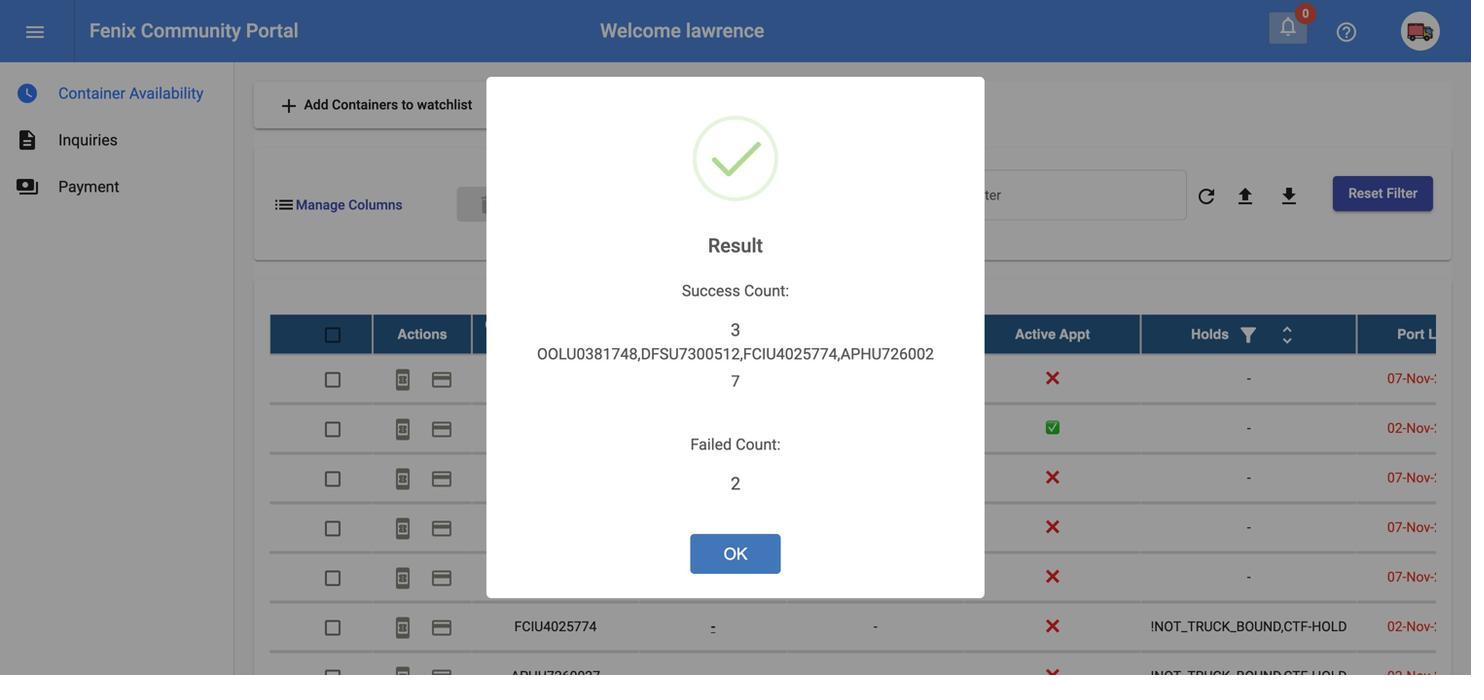 Task type: locate. For each thing, give the bounding box(es) containing it.
0 horizontal spatial column header
[[472, 315, 639, 354]]

2 07- from the top
[[1387, 470, 1406, 486]]

container inside navigation
[[58, 84, 125, 103]]

02-
[[1387, 420, 1406, 436], [1387, 619, 1406, 635]]

1 vertical spatial 02-
[[1387, 619, 1406, 635]]

port
[[1397, 326, 1424, 342]]

❌
[[1046, 371, 1059, 387], [1046, 470, 1059, 486], [1046, 520, 1059, 536], [1046, 569, 1059, 585], [1046, 619, 1059, 635]]

2023 for seventh row
[[1434, 619, 1465, 635]]

2 book_online button from the top
[[383, 409, 422, 448]]

0 horizontal spatial filter_alt
[[568, 323, 592, 347]]

5 book_online button from the top
[[383, 558, 422, 597]]

1 ❌ from the top
[[1046, 371, 1059, 387]]

4 book_online button from the top
[[383, 508, 422, 547]]

book_online button
[[383, 360, 422, 398], [383, 409, 422, 448], [383, 459, 422, 498], [383, 508, 422, 547], [383, 558, 422, 597], [383, 608, 422, 647]]

1 payment button from the top
[[422, 360, 461, 398]]

0 horizontal spatial unfold_more button
[[599, 315, 638, 354]]

row containing filter_alt
[[270, 315, 1471, 355]]

result
[[708, 234, 763, 257]]

payment for the book_online button corresponding to 4th row from the top
[[430, 467, 453, 491]]

nbr for container nbr
[[505, 336, 528, 352]]

inquiries
[[58, 131, 118, 149]]

no color image
[[23, 20, 47, 44], [16, 128, 39, 152], [1234, 185, 1257, 208], [1277, 185, 1301, 208], [272, 193, 296, 217], [1276, 323, 1299, 347], [391, 368, 414, 391], [430, 368, 453, 391], [391, 418, 414, 441], [430, 467, 453, 491], [391, 517, 414, 540], [430, 517, 453, 540], [430, 567, 453, 590], [430, 666, 453, 675]]

payment for the book_online button corresponding to seventh row
[[430, 616, 453, 640]]

02- for -
[[1387, 420, 1406, 436]]

0 vertical spatial 02-nov-2023
[[1387, 420, 1465, 436]]

no color image inside notifications_none popup button
[[1276, 15, 1300, 38]]

02-nov-2023
[[1387, 420, 1465, 436], [1387, 619, 1465, 635]]

unfold_more button right 'holds filter_alt'
[[1268, 315, 1307, 354]]

******
[[695, 420, 731, 436]]

actions
[[397, 326, 447, 342]]

cell
[[472, 355, 639, 403], [639, 355, 787, 403], [787, 355, 964, 403], [472, 404, 639, 453], [787, 404, 964, 453], [472, 454, 639, 503], [639, 454, 787, 503], [787, 454, 964, 503], [472, 504, 639, 552], [787, 504, 964, 552], [472, 553, 639, 602], [787, 553, 964, 602], [639, 652, 787, 675], [787, 652, 964, 675]]

container inside column header
[[485, 317, 548, 332]]

2 payment button from the top
[[422, 409, 461, 448]]

1 02- from the top
[[1387, 420, 1406, 436]]

0 vertical spatial container
[[58, 84, 125, 103]]

nbr
[[719, 326, 742, 342], [505, 336, 528, 352]]

payment for the book_online button related to 4th row from the bottom of the page
[[430, 517, 453, 540]]

holds filter_alt
[[1191, 323, 1260, 347]]

6 book_online button from the top
[[383, 608, 422, 647]]

nbr inside column header
[[719, 326, 742, 342]]

1 vertical spatial - link
[[711, 569, 715, 585]]

filter_alt right container nbr
[[568, 323, 592, 347]]

1 vertical spatial 02-nov-2023
[[1387, 619, 1465, 635]]

5 2023 from the top
[[1434, 569, 1465, 585]]

availability
[[129, 84, 203, 103]]

2 column header from the left
[[787, 315, 964, 354]]

6 row from the top
[[270, 553, 1471, 603]]

no color image
[[1276, 15, 1300, 38], [1335, 20, 1358, 44], [16, 82, 39, 105], [16, 175, 39, 198], [1195, 185, 1218, 208], [1237, 323, 1260, 347], [430, 418, 453, 441], [391, 467, 414, 491], [391, 567, 414, 590], [391, 616, 414, 640], [430, 616, 453, 640], [391, 666, 414, 675]]

3 nov- from the top
[[1406, 470, 1434, 486]]

1 horizontal spatial container
[[485, 317, 548, 332]]

no color image containing watch_later
[[16, 82, 39, 105]]

07-
[[1387, 371, 1406, 387], [1387, 470, 1406, 486], [1387, 520, 1406, 536], [1387, 569, 1406, 585]]

2023 for 4th row from the top
[[1434, 470, 1465, 486]]

07-nov-2023
[[1387, 371, 1465, 387], [1387, 470, 1465, 486], [1387, 520, 1465, 536], [1387, 569, 1465, 585]]

4 payment button from the top
[[422, 508, 461, 547]]

book_online button for sixth row
[[383, 558, 422, 597]]

nov- for sixth row
[[1406, 569, 1434, 585]]

2 02-nov-2023 from the top
[[1387, 619, 1465, 635]]

1 book_online from the top
[[391, 368, 414, 391]]

delete button
[[457, 187, 519, 222]]

02- down port
[[1387, 420, 1406, 436]]

2 unfold_more from the left
[[1276, 323, 1299, 347]]

count: for failed count:
[[736, 435, 781, 454]]

1 horizontal spatial filter_alt
[[1237, 323, 1260, 347]]

07-nov-2023 for seventh row from the bottom
[[1387, 371, 1465, 387]]

1 nov- from the top
[[1406, 371, 1434, 387]]

2 horizontal spatial column header
[[1141, 315, 1357, 354]]

container
[[58, 84, 125, 103], [485, 317, 548, 332]]

1 2023 from the top
[[1434, 371, 1465, 387]]

1 vertical spatial container
[[485, 317, 548, 332]]

8 row from the top
[[270, 652, 1471, 675]]

unfold_more button for holds
[[1268, 315, 1307, 354]]

nov-
[[1406, 371, 1434, 387], [1406, 420, 1434, 436], [1406, 470, 1434, 486], [1406, 520, 1434, 536], [1406, 569, 1434, 585], [1406, 619, 1434, 635]]

unfold_more right 'holds filter_alt'
[[1276, 323, 1299, 347]]

3 ❌ from the top
[[1046, 520, 1059, 536]]

payment
[[58, 178, 119, 196]]

2 filter_alt button from the left
[[1229, 315, 1268, 354]]

4 ❌ from the top
[[1046, 569, 1059, 585]]

1 row from the top
[[270, 315, 1471, 355]]

nov- for 4th row from the top
[[1406, 470, 1434, 486]]

count: down result
[[744, 281, 789, 300]]

02-nov-2023 down port lfd
[[1387, 420, 1465, 436]]

1 07-nov-2023 from the top
[[1387, 371, 1465, 387]]

unfold_more button
[[599, 315, 638, 354], [1268, 315, 1307, 354]]

2 vertical spatial - link
[[711, 619, 715, 635]]

port lfd
[[1397, 326, 1455, 342]]

unfold_more button left 'appt nbr'
[[599, 315, 638, 354]]

6 2023 from the top
[[1434, 619, 1465, 635]]

5 book_online from the top
[[391, 567, 414, 590]]

filter_alt button
[[560, 315, 599, 354], [1229, 315, 1268, 354]]

2 02- from the top
[[1387, 619, 1406, 635]]

actions column header
[[373, 315, 472, 354]]

1 horizontal spatial column header
[[787, 315, 964, 354]]

1 filter_alt button from the left
[[560, 315, 599, 354]]

2023
[[1434, 371, 1465, 387], [1434, 420, 1465, 436], [1434, 470, 1465, 486], [1434, 520, 1465, 536], [1434, 569, 1465, 585], [1434, 619, 1465, 635]]

3
[[731, 320, 740, 340]]

description
[[16, 128, 39, 152]]

02-nov-2023 for -
[[1387, 420, 1465, 436]]

2 book_online from the top
[[391, 418, 414, 441]]

4 payment from the top
[[430, 517, 453, 540]]

columns
[[348, 197, 403, 213]]

0 horizontal spatial container
[[58, 84, 125, 103]]

menu
[[23, 20, 47, 44]]

1 horizontal spatial unfold_more button
[[1268, 315, 1307, 354]]

1 horizontal spatial nbr
[[719, 326, 742, 342]]

07-nov-2023 for 4th row from the top
[[1387, 470, 1465, 486]]

6 payment button from the top
[[422, 608, 461, 647]]

0 horizontal spatial nbr
[[505, 336, 528, 352]]

no color image containing notifications_none
[[1276, 15, 1300, 38]]

list
[[272, 193, 296, 217]]

no color image inside menu button
[[23, 20, 47, 44]]

0 horizontal spatial filter_alt button
[[560, 315, 599, 354]]

unfold_more
[[607, 323, 630, 347], [1276, 323, 1299, 347]]

filter_alt
[[568, 323, 592, 347], [1237, 323, 1260, 347]]

5 ❌ from the top
[[1046, 619, 1059, 635]]

2 unfold_more button from the left
[[1268, 315, 1307, 354]]

1 02-nov-2023 from the top
[[1387, 420, 1465, 436]]

❌ for 2nd - 'link' from the top of the page
[[1046, 569, 1059, 585]]

2 ❌ from the top
[[1046, 470, 1059, 486]]

count:
[[744, 281, 789, 300], [736, 435, 781, 454]]

holds
[[1191, 326, 1229, 342]]

unfold_more left 'appt nbr'
[[607, 323, 630, 347]]

3 payment from the top
[[430, 467, 453, 491]]

2023 for seventh row from the bottom
[[1434, 371, 1465, 387]]

1 horizontal spatial unfold_more
[[1276, 323, 1299, 347]]

Global Watchlist Filter field
[[929, 191, 1177, 207]]

grid
[[270, 315, 1471, 675]]

no color image inside file_download button
[[1277, 185, 1301, 208]]

2 filter_alt from the left
[[1237, 323, 1260, 347]]

payment button for the book_online button for 3rd row from the top of the page
[[422, 409, 461, 448]]

5 payment from the top
[[430, 567, 453, 590]]

3 2023 from the top
[[1434, 470, 1465, 486]]

02-nov-2023 right hold
[[1387, 619, 1465, 635]]

no color image inside help_outline popup button
[[1335, 20, 1358, 44]]

payment button for the book_online button related to 4th row from the bottom of the page
[[422, 508, 461, 547]]

1 horizontal spatial filter_alt button
[[1229, 315, 1268, 354]]

watch_later
[[16, 82, 39, 105]]

book_online for the book_online button for 3rd row from the top of the page
[[391, 418, 414, 441]]

no color image containing menu
[[23, 20, 47, 44]]

3 payment button from the top
[[422, 459, 461, 498]]

1 horizontal spatial appt
[[1059, 326, 1090, 342]]

- link
[[711, 520, 715, 536], [711, 569, 715, 585], [711, 619, 715, 635]]

1 unfold_more from the left
[[607, 323, 630, 347]]

3 07-nov-2023 from the top
[[1387, 520, 1465, 536]]

3 book_online from the top
[[391, 467, 414, 491]]

container for nbr
[[485, 317, 548, 332]]

book_online
[[391, 368, 414, 391], [391, 418, 414, 441], [391, 467, 414, 491], [391, 517, 414, 540], [391, 567, 414, 590], [391, 616, 414, 640]]

file_upload
[[1234, 185, 1257, 208]]

no color image containing payments
[[16, 175, 39, 198]]

6 nov- from the top
[[1406, 619, 1434, 635]]

navigation containing watch_later
[[0, 62, 234, 210]]

file_download button
[[1270, 176, 1309, 215]]

book_online button for 4th row from the top
[[383, 459, 422, 498]]

6 book_online from the top
[[391, 616, 414, 640]]

payment button for seventh row from the bottom's the book_online button
[[422, 360, 461, 398]]

no color image containing filter_alt
[[1237, 323, 1260, 347]]

0 vertical spatial - link
[[711, 520, 715, 536]]

✅
[[1046, 420, 1059, 436]]

-
[[1247, 371, 1251, 387], [1247, 420, 1251, 436], [1247, 470, 1251, 486], [711, 520, 715, 536], [1247, 520, 1251, 536], [711, 569, 715, 585], [1247, 569, 1251, 585], [711, 619, 715, 635], [874, 619, 877, 635]]

container right actions on the left of the page
[[485, 317, 548, 332]]

no color image containing refresh
[[1195, 185, 1218, 208]]

2 - link from the top
[[711, 569, 715, 585]]

column header
[[472, 315, 639, 354], [787, 315, 964, 354], [1141, 315, 1357, 354]]

2 07-nov-2023 from the top
[[1387, 470, 1465, 486]]

0 horizontal spatial unfold_more
[[607, 323, 630, 347]]

container up inquiries
[[58, 84, 125, 103]]

nbr right actions on the left of the page
[[505, 336, 528, 352]]

5 row from the top
[[270, 504, 1471, 553]]

4 07-nov-2023 from the top
[[1387, 569, 1465, 585]]

4 nov- from the top
[[1406, 520, 1434, 536]]

07- for 4th row from the top
[[1387, 470, 1406, 486]]

reset filter
[[1348, 185, 1418, 201]]

0 vertical spatial 02-
[[1387, 420, 1406, 436]]

unfold_more for no color image containing unfold_more
[[1276, 323, 1299, 347]]

4 book_online from the top
[[391, 517, 414, 540]]

1 07- from the top
[[1387, 371, 1406, 387]]

0 vertical spatial count:
[[744, 281, 789, 300]]

failed
[[690, 435, 732, 454]]

book_online button for 3rd row from the top of the page
[[383, 409, 422, 448]]

5 nov- from the top
[[1406, 569, 1434, 585]]

payment button
[[422, 360, 461, 398], [422, 409, 461, 448], [422, 459, 461, 498], [422, 508, 461, 547], [422, 558, 461, 597], [422, 608, 461, 647]]

nbr up oolu0381748,dfsu7300512,fciu4025774,aphu726002
[[719, 326, 742, 342]]

4 07- from the top
[[1387, 569, 1406, 585]]

help_outline
[[1335, 20, 1358, 44]]

0 horizontal spatial appt
[[684, 326, 715, 342]]

4 2023 from the top
[[1434, 520, 1465, 536]]

3 oolu0381748,dfsu7300512,fciu4025774,aphu726002 7
[[537, 320, 934, 390]]

help_outline button
[[1327, 12, 1366, 51]]

1 payment from the top
[[430, 368, 453, 391]]

success
[[682, 281, 740, 300]]

appt left 3
[[684, 326, 715, 342]]

nbr inside container nbr
[[505, 336, 528, 352]]

3 column header from the left
[[1141, 315, 1357, 354]]

2 nov- from the top
[[1406, 420, 1434, 436]]

payment for sixth row's the book_online button
[[430, 567, 453, 590]]

no color image containing file_download
[[1277, 185, 1301, 208]]

5 payment button from the top
[[422, 558, 461, 597]]

07- for sixth row
[[1387, 569, 1406, 585]]

nbr for appt nbr
[[719, 326, 742, 342]]

appt
[[684, 326, 715, 342], [1059, 326, 1090, 342]]

1 vertical spatial count:
[[736, 435, 781, 454]]

2 payment from the top
[[430, 418, 453, 441]]

count: up 2
[[736, 435, 781, 454]]

3 book_online button from the top
[[383, 459, 422, 498]]

payment
[[430, 368, 453, 391], [430, 418, 453, 441], [430, 467, 453, 491], [430, 517, 453, 540], [430, 567, 453, 590], [430, 616, 453, 640]]

nov- for 4th row from the bottom of the page
[[1406, 520, 1434, 536]]

!not_truck_bound,ctf-hold
[[1151, 619, 1347, 635]]

reset filter button
[[1333, 176, 1433, 211]]

!not_truck_bound,ctf-
[[1151, 619, 1312, 635]]

2 2023 from the top
[[1434, 420, 1465, 436]]

appt right active
[[1059, 326, 1090, 342]]

ok
[[724, 545, 747, 563]]

oolu0381748,dfsu7300512,fciu4025774,aphu726002
[[537, 345, 934, 363]]

3 07- from the top
[[1387, 520, 1406, 536]]

no color image containing file_upload
[[1234, 185, 1257, 208]]

2023 for sixth row
[[1434, 569, 1465, 585]]

6 payment from the top
[[430, 616, 453, 640]]

port lfd column header
[[1357, 315, 1471, 354]]

no color image containing description
[[16, 128, 39, 152]]

1 unfold_more button from the left
[[599, 315, 638, 354]]

07-nov-2023 for sixth row
[[1387, 569, 1465, 585]]

no color image containing help_outline
[[1335, 20, 1358, 44]]

1 book_online button from the top
[[383, 360, 422, 398]]

filter_alt right the holds
[[1237, 323, 1260, 347]]

02- right hold
[[1387, 619, 1406, 635]]

navigation
[[0, 62, 234, 210]]

no color image containing unfold_more
[[1276, 323, 1299, 347]]

row
[[270, 315, 1471, 355], [270, 355, 1471, 404], [270, 404, 1471, 454], [270, 454, 1471, 504], [270, 504, 1471, 553], [270, 553, 1471, 603], [270, 603, 1471, 652], [270, 652, 1471, 675]]

manage
[[296, 197, 345, 213]]



Task type: describe. For each thing, give the bounding box(es) containing it.
file_upload button
[[1226, 176, 1265, 215]]

menu button
[[16, 12, 54, 51]]

book_online for seventh row from the bottom's the book_online button
[[391, 368, 414, 391]]

4 row from the top
[[270, 454, 1471, 504]]

welcome
[[600, 19, 681, 42]]

payment for the book_online button for 3rd row from the top of the page
[[430, 418, 453, 441]]

02- for !not_truck_bound,ctf-hold
[[1387, 619, 1406, 635]]

2023 for 3rd row from the top of the page
[[1434, 420, 1465, 436]]

failed count:
[[690, 435, 781, 454]]

unfold_more button for container nbr
[[599, 315, 638, 354]]

fenix community portal
[[89, 19, 299, 42]]

fenix
[[89, 19, 136, 42]]

2
[[731, 474, 740, 494]]

07-nov-2023 for 4th row from the bottom of the page
[[1387, 520, 1465, 536]]

3 - link from the top
[[711, 619, 715, 635]]

payment button for the book_online button corresponding to 4th row from the top
[[422, 459, 461, 498]]

delete image
[[476, 193, 500, 217]]

filter_alt button for holds
[[1229, 315, 1268, 354]]

grid containing filter_alt
[[270, 315, 1471, 675]]

7 row from the top
[[270, 603, 1471, 652]]

no color image inside file_upload 'button'
[[1234, 185, 1257, 208]]

2023 for 4th row from the bottom of the page
[[1434, 520, 1465, 536]]

book_online for the book_online button related to 4th row from the bottom of the page
[[391, 517, 414, 540]]

notifications_none button
[[1269, 12, 1308, 44]]

payments
[[16, 175, 39, 198]]

07- for seventh row from the bottom
[[1387, 371, 1406, 387]]

❌ for first - 'link' from the bottom of the page
[[1046, 619, 1059, 635]]

refresh
[[1195, 185, 1218, 208]]

no color image inside column header
[[1276, 323, 1299, 347]]

1 column header from the left
[[472, 315, 639, 354]]

1 - link from the top
[[711, 520, 715, 536]]

delete
[[476, 193, 500, 217]]

ok button
[[691, 534, 781, 574]]

book_online for the book_online button corresponding to 4th row from the top
[[391, 467, 414, 491]]

no color image inside column header
[[1237, 323, 1260, 347]]

container availability
[[58, 84, 203, 103]]

container nbr
[[485, 317, 548, 352]]

portal
[[246, 19, 299, 42]]

result dialog
[[486, 77, 985, 599]]

book_online button for seventh row
[[383, 608, 422, 647]]

filter
[[1386, 185, 1418, 201]]

file_download
[[1277, 185, 1301, 208]]

hold
[[1312, 619, 1347, 635]]

nov- for seventh row from the bottom
[[1406, 371, 1434, 387]]

list manage columns
[[272, 193, 403, 217]]

payment button for the book_online button corresponding to seventh row
[[422, 608, 461, 647]]

appt nbr
[[684, 326, 742, 342]]

no color image containing list
[[272, 193, 296, 217]]

appt nbr column header
[[639, 315, 787, 354]]

3 row from the top
[[270, 404, 1471, 454]]

unfold_more for unfold_more button for container nbr
[[607, 323, 630, 347]]

refresh button
[[1187, 176, 1226, 215]]

active appt
[[1015, 326, 1090, 342]]

2 appt from the left
[[1059, 326, 1090, 342]]

payment button for sixth row's the book_online button
[[422, 558, 461, 597]]

active appt column header
[[964, 315, 1141, 354]]

book_online for the book_online button corresponding to seventh row
[[391, 616, 414, 640]]

nov- for seventh row
[[1406, 619, 1434, 635]]

7
[[731, 372, 740, 390]]

book_online button for seventh row from the bottom
[[383, 360, 422, 398]]

no color image inside refresh button
[[1195, 185, 1218, 208]]

book_online button for 4th row from the bottom of the page
[[383, 508, 422, 547]]

nov- for 3rd row from the top of the page
[[1406, 420, 1434, 436]]

1 appt from the left
[[684, 326, 715, 342]]

filter_alt button for container nbr
[[560, 315, 599, 354]]

community
[[141, 19, 241, 42]]

active
[[1015, 326, 1056, 342]]

fciu4025774
[[514, 619, 597, 635]]

2 row from the top
[[270, 355, 1471, 404]]

1 filter_alt from the left
[[568, 323, 592, 347]]

book_online for sixth row's the book_online button
[[391, 567, 414, 590]]

lawrence
[[686, 19, 764, 42]]

❌ for first - 'link' from the top
[[1046, 520, 1059, 536]]

container for availability
[[58, 84, 125, 103]]

payment for seventh row from the bottom's the book_online button
[[430, 368, 453, 391]]

reset
[[1348, 185, 1383, 201]]

lfd
[[1428, 326, 1455, 342]]

notifications_none
[[1276, 15, 1300, 38]]

welcome lawrence
[[600, 19, 764, 42]]

07- for 4th row from the bottom of the page
[[1387, 520, 1406, 536]]

count: for success count:
[[744, 281, 789, 300]]

success count:
[[682, 281, 789, 300]]

02-nov-2023 for !not_truck_bound,ctf-hold
[[1387, 619, 1465, 635]]



Task type: vqa. For each thing, say whether or not it's contained in the screenshot.
1st CMA from the bottom
no



